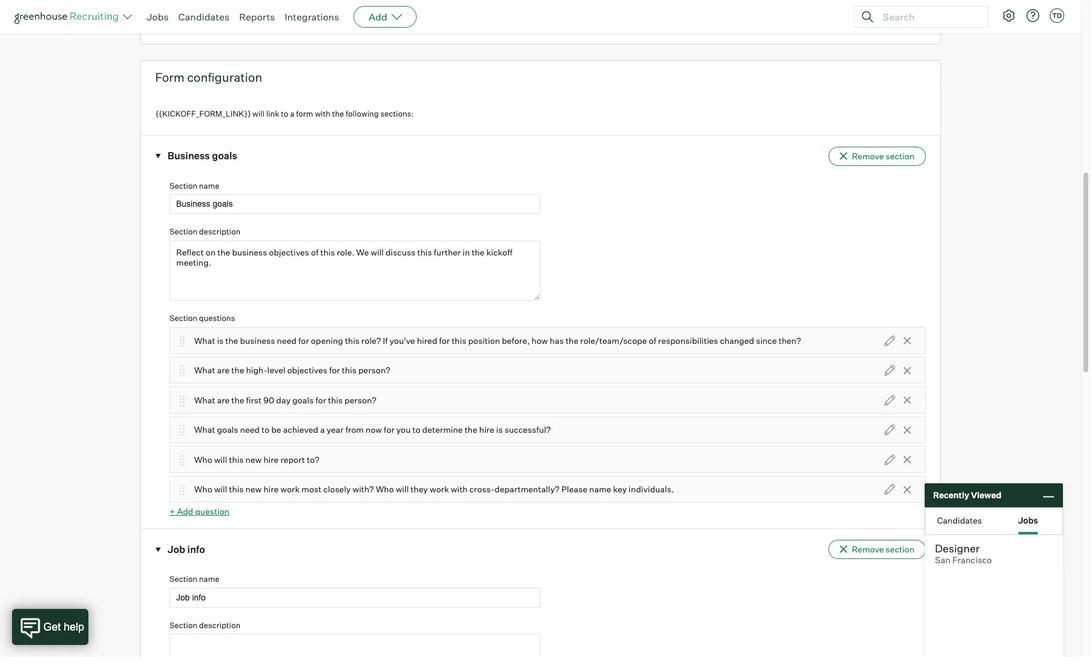 Task type: describe. For each thing, give the bounding box(es) containing it.
jobs inside tab list
[[1019, 515, 1039, 526]]

edit image for individuals.
[[885, 484, 896, 495]]

1 horizontal spatial is
[[496, 425, 503, 435]]

what for what are the high-level objectives for this person?
[[194, 365, 215, 376]]

since
[[756, 336, 777, 346]]

candidates link
[[178, 11, 230, 23]]

closely
[[324, 485, 351, 495]]

0 vertical spatial goals
[[212, 150, 237, 162]]

integrations
[[285, 11, 339, 23]]

tab list containing candidates
[[926, 508, 1063, 535]]

viewed
[[972, 490, 1002, 501]]

who for who will this new hire work most closely with? who will they work with cross-departmentally? please name key individuals.
[[194, 485, 212, 495]]

role/team/scope
[[581, 336, 647, 346]]

what goals need to be achieved a year from now for you to determine the hire is successful?
[[194, 425, 551, 435]]

san
[[935, 555, 951, 566]]

form
[[155, 70, 185, 85]]

reports link
[[239, 11, 275, 23]]

then?
[[779, 336, 802, 346]]

before,
[[502, 336, 530, 346]]

reports
[[239, 11, 275, 23]]

link
[[266, 109, 279, 119]]

1 vertical spatial with
[[451, 485, 468, 495]]

who will this new hire report to?
[[194, 455, 320, 465]]

► for job
[[155, 547, 162, 553]]

hire for to?
[[264, 455, 279, 465]]

for left opening
[[299, 336, 309, 346]]

will for form
[[252, 109, 265, 119]]

departmentally?
[[495, 485, 560, 495]]

how
[[532, 336, 548, 346]]

3 section from the top
[[170, 313, 198, 323]]

now
[[366, 425, 382, 435]]

who will this new hire work most closely with? who will they work with cross-departmentally? please name key individuals.
[[194, 485, 674, 495]]

edit image for role/team/scope
[[885, 335, 896, 346]]

you've
[[390, 336, 415, 346]]

► business goals
[[155, 150, 237, 162]]

high-
[[246, 365, 267, 376]]

section for section name text box
[[170, 181, 198, 191]]

are for high-
[[217, 365, 230, 376]]

objectives
[[287, 365, 328, 376]]

question
[[195, 507, 230, 517]]

remove for goals
[[852, 151, 884, 161]]

francisco
[[953, 555, 992, 566]]

section description for reflect on the business objectives of this role. we will discuss this further in the kickoff meeting. text field
[[170, 227, 241, 237]]

remove section for business goals
[[852, 151, 915, 161]]

are for first
[[217, 395, 230, 405]]

you
[[397, 425, 411, 435]]

business
[[240, 336, 275, 346]]

they
[[411, 485, 428, 495]]

first
[[246, 395, 262, 405]]

report
[[281, 455, 305, 465]]

name for section name text box
[[199, 181, 220, 191]]

info
[[187, 544, 205, 556]]

integrations link
[[285, 11, 339, 23]]

+ add question link
[[170, 507, 230, 517]]

to for need
[[262, 425, 270, 435]]

add button
[[354, 6, 417, 28]]

configure image
[[1002, 8, 1017, 23]]

1 horizontal spatial need
[[277, 336, 297, 346]]

hire for most
[[264, 485, 279, 495]]

this left role? at the bottom
[[345, 336, 360, 346]]

{{kickoff_form_link}}
[[156, 109, 251, 119]]

90
[[264, 395, 275, 405]]

1 vertical spatial candidates
[[938, 515, 983, 526]]

section name for section name text box
[[170, 181, 220, 191]]

what is the business need for opening this role? if you've hired for this position before, how has the role/team/scope of responsibilities changed since then?
[[194, 336, 802, 346]]

Section name text field
[[170, 588, 541, 608]]

1 vertical spatial name
[[590, 485, 612, 495]]

what for what are the first 90 day goals for this person?
[[194, 395, 215, 405]]

Search text field
[[880, 8, 978, 26]]

successful?
[[505, 425, 551, 435]]

the right has
[[566, 336, 579, 346]]

individuals.
[[629, 485, 674, 495]]

changed
[[720, 336, 755, 346]]

1 vertical spatial person?
[[345, 395, 377, 405]]

responsibilities
[[658, 336, 719, 346]]

0 vertical spatial is
[[217, 336, 224, 346]]

has
[[550, 336, 564, 346]]

of
[[649, 336, 657, 346]]

for left you
[[384, 425, 395, 435]]

day
[[276, 395, 291, 405]]

key
[[613, 485, 627, 495]]

form configuration
[[155, 70, 262, 85]]

0 horizontal spatial need
[[240, 425, 260, 435]]

0 horizontal spatial with
[[315, 109, 331, 119]]

to for link
[[281, 109, 289, 119]]

name for section name text field
[[199, 575, 220, 584]]

most
[[302, 485, 322, 495]]

recently viewed
[[934, 490, 1002, 501]]

greenhouse recruiting image
[[14, 10, 123, 24]]

designer
[[935, 542, 980, 555]]

Section name text field
[[170, 195, 541, 214]]



Task type: locate. For each thing, give the bounding box(es) containing it.
1 vertical spatial ►
[[155, 547, 162, 553]]

are
[[217, 365, 230, 376], [217, 395, 230, 405]]

2 remove section from the top
[[852, 545, 915, 555]]

need left be
[[240, 425, 260, 435]]

2 edit image from the top
[[885, 425, 896, 436]]

what left first
[[194, 395, 215, 405]]

be
[[271, 425, 281, 435]]

what for what is the business need for opening this role? if you've hired for this position before, how has the role/team/scope of responsibilities changed since then?
[[194, 336, 215, 346]]

candidates
[[178, 11, 230, 23], [938, 515, 983, 526]]

what down section questions
[[194, 336, 215, 346]]

please
[[562, 485, 588, 495]]

1 section name from the top
[[170, 181, 220, 191]]

2 vertical spatial edit image
[[885, 455, 896, 465]]

are left high-
[[217, 365, 230, 376]]

0 vertical spatial edit image
[[885, 335, 896, 346]]

what for what goals need to be achieved a year from now for you to determine the hire is successful?
[[194, 425, 215, 435]]

5 section from the top
[[170, 621, 198, 630]]

position
[[468, 336, 500, 346]]

remove section button for job info
[[829, 540, 926, 560]]

the left first
[[232, 395, 244, 405]]

to right you
[[413, 425, 421, 435]]

description
[[199, 227, 241, 237], [199, 621, 241, 630]]

Section description text field
[[170, 241, 541, 301]]

person? down role? at the bottom
[[359, 365, 391, 376]]

the right determine
[[465, 425, 478, 435]]

2 remove section button from the top
[[829, 540, 926, 560]]

need
[[277, 336, 297, 346], [240, 425, 260, 435]]

add inside popup button
[[369, 11, 388, 23]]

edit image
[[885, 365, 896, 376], [885, 425, 896, 436], [885, 455, 896, 465]]

2 remove from the top
[[852, 545, 884, 555]]

need right business
[[277, 336, 297, 346]]

the
[[332, 109, 344, 119], [225, 336, 238, 346], [566, 336, 579, 346], [232, 365, 244, 376], [232, 395, 244, 405], [465, 425, 478, 435]]

with left cross-
[[451, 485, 468, 495]]

2 what from the top
[[194, 365, 215, 376]]

section for section name text field
[[170, 575, 198, 584]]

1 section from the top
[[170, 181, 198, 191]]

0 vertical spatial remove section button
[[829, 147, 926, 166]]

if
[[383, 336, 388, 346]]

1 vertical spatial jobs
[[1019, 515, 1039, 526]]

year
[[327, 425, 344, 435]]

who for who will this new hire report to?
[[194, 455, 212, 465]]

remove section for job info
[[852, 545, 915, 555]]

candidates down recently viewed
[[938, 515, 983, 526]]

+ add question
[[170, 507, 230, 517]]

for
[[299, 336, 309, 346], [439, 336, 450, 346], [329, 365, 340, 376], [316, 395, 326, 405], [384, 425, 395, 435]]

0 vertical spatial are
[[217, 365, 230, 376]]

goals up 'who will this new hire report to?' at the bottom
[[217, 425, 238, 435]]

this down opening
[[342, 365, 357, 376]]

this up question
[[229, 485, 244, 495]]

0 horizontal spatial jobs
[[147, 11, 169, 23]]

name down the ► business goals
[[199, 181, 220, 191]]

description for section description text box in the bottom left of the page
[[199, 621, 241, 630]]

is down "questions"
[[217, 336, 224, 346]]

2 vertical spatial goals
[[217, 425, 238, 435]]

0 horizontal spatial candidates
[[178, 11, 230, 23]]

hire down 'who will this new hire report to?' at the bottom
[[264, 485, 279, 495]]

for down 'objectives'
[[316, 395, 326, 405]]

1 horizontal spatial jobs
[[1019, 515, 1039, 526]]

hire left report
[[264, 455, 279, 465]]

what are the high-level objectives for this person?
[[194, 365, 391, 376]]

work
[[281, 485, 300, 495], [430, 485, 449, 495]]

0 vertical spatial description
[[199, 227, 241, 237]]

td
[[1053, 11, 1062, 20]]

1 vertical spatial edit image
[[885, 425, 896, 436]]

2 vertical spatial hire
[[264, 485, 279, 495]]

to?
[[307, 455, 320, 465]]

1 description from the top
[[199, 227, 241, 237]]

section description
[[170, 227, 241, 237], [170, 621, 241, 630]]

to
[[281, 109, 289, 119], [262, 425, 270, 435], [413, 425, 421, 435]]

remove for info
[[852, 545, 884, 555]]

0 vertical spatial section
[[886, 151, 915, 161]]

following
[[346, 109, 379, 119]]

1 remove section button from the top
[[829, 147, 926, 166]]

1 vertical spatial need
[[240, 425, 260, 435]]

1 vertical spatial section
[[886, 545, 915, 555]]

1 new from the top
[[246, 455, 262, 465]]

1 vertical spatial section name
[[170, 575, 220, 584]]

description for reflect on the business objectives of this role. we will discuss this further in the kickoff meeting. text field
[[199, 227, 241, 237]]

section
[[170, 181, 198, 191], [170, 227, 198, 237], [170, 313, 198, 323], [170, 575, 198, 584], [170, 621, 198, 630]]

edit image for from
[[885, 425, 896, 436]]

section questions
[[170, 313, 235, 323]]

0 vertical spatial edit image
[[885, 365, 896, 376]]

{{kickoff_form_link}} will link to a form with the following sections:
[[156, 109, 414, 119]]

section for goals
[[886, 151, 915, 161]]

section
[[886, 151, 915, 161], [886, 545, 915, 555]]

section for reflect on the business objectives of this role. we will discuss this further in the kickoff meeting. text field
[[170, 227, 198, 237]]

1 vertical spatial goals
[[293, 395, 314, 405]]

1 edit image from the top
[[885, 365, 896, 376]]

level
[[267, 365, 286, 376]]

edit image for person?
[[885, 365, 896, 376]]

what up 'who will this new hire report to?' at the bottom
[[194, 425, 215, 435]]

0 horizontal spatial work
[[281, 485, 300, 495]]

jobs
[[147, 11, 169, 23], [1019, 515, 1039, 526]]

this
[[345, 336, 360, 346], [452, 336, 467, 346], [342, 365, 357, 376], [328, 395, 343, 405], [229, 455, 244, 465], [229, 485, 244, 495]]

0 horizontal spatial a
[[290, 109, 295, 119]]

► inside ► job info
[[155, 547, 162, 553]]

what
[[194, 336, 215, 346], [194, 365, 215, 376], [194, 395, 215, 405], [194, 425, 215, 435]]

opening
[[311, 336, 343, 346]]

new down 'who will this new hire report to?' at the bottom
[[246, 485, 262, 495]]

the left following
[[332, 109, 344, 119]]

a left form
[[290, 109, 295, 119]]

cross-
[[470, 485, 495, 495]]

0 vertical spatial ►
[[155, 154, 162, 159]]

1 what from the top
[[194, 336, 215, 346]]

section name for section name text field
[[170, 575, 220, 584]]

3 edit image from the top
[[885, 455, 896, 465]]

determine
[[423, 425, 463, 435]]

remove section button for business goals
[[829, 147, 926, 166]]

questions
[[199, 313, 235, 323]]

0 vertical spatial section name
[[170, 181, 220, 191]]

will for report
[[214, 455, 227, 465]]

+
[[170, 507, 175, 517]]

1 edit image from the top
[[885, 335, 896, 346]]

►
[[155, 154, 162, 159], [155, 547, 162, 553]]

td button
[[1050, 8, 1065, 23]]

► for business
[[155, 154, 162, 159]]

1 vertical spatial description
[[199, 621, 241, 630]]

1 vertical spatial hire
[[264, 455, 279, 465]]

0 vertical spatial person?
[[359, 365, 391, 376]]

2 vertical spatial name
[[199, 575, 220, 584]]

section name
[[170, 181, 220, 191], [170, 575, 220, 584]]

1 horizontal spatial add
[[369, 11, 388, 23]]

2 work from the left
[[430, 485, 449, 495]]

to left be
[[262, 425, 270, 435]]

1 remove from the top
[[852, 151, 884, 161]]

is left successful?
[[496, 425, 503, 435]]

0 vertical spatial remove
[[852, 151, 884, 161]]

this up the year
[[328, 395, 343, 405]]

section for info
[[886, 545, 915, 555]]

a
[[290, 109, 295, 119], [320, 425, 325, 435]]

candidates right jobs link
[[178, 11, 230, 23]]

► inside the ► business goals
[[155, 154, 162, 159]]

designer san francisco
[[935, 542, 992, 566]]

will for work
[[214, 485, 227, 495]]

this left position
[[452, 336, 467, 346]]

3 edit image from the top
[[885, 484, 896, 495]]

2 vertical spatial edit image
[[885, 484, 896, 495]]

0 vertical spatial section description
[[170, 227, 241, 237]]

goals right 'business'
[[212, 150, 237, 162]]

role?
[[362, 336, 381, 346]]

hired
[[417, 336, 438, 346]]

remove section
[[852, 151, 915, 161], [852, 545, 915, 555]]

edit image
[[885, 335, 896, 346], [885, 395, 896, 406], [885, 484, 896, 495]]

0 vertical spatial add
[[369, 11, 388, 23]]

1 vertical spatial remove section
[[852, 545, 915, 555]]

the left business
[[225, 336, 238, 346]]

0 horizontal spatial is
[[217, 336, 224, 346]]

1 vertical spatial section description
[[170, 621, 241, 630]]

2 edit image from the top
[[885, 395, 896, 406]]

0 vertical spatial remove section
[[852, 151, 915, 161]]

new for work
[[246, 485, 262, 495]]

1 horizontal spatial work
[[430, 485, 449, 495]]

0 horizontal spatial add
[[177, 507, 193, 517]]

0 vertical spatial name
[[199, 181, 220, 191]]

0 horizontal spatial to
[[262, 425, 270, 435]]

1 work from the left
[[281, 485, 300, 495]]

1 horizontal spatial candidates
[[938, 515, 983, 526]]

Section description text field
[[170, 634, 541, 658]]

2 section from the top
[[170, 227, 198, 237]]

2 section from the top
[[886, 545, 915, 555]]

person?
[[359, 365, 391, 376], [345, 395, 377, 405]]

goals right day
[[293, 395, 314, 405]]

section for section description text box in the bottom left of the page
[[170, 621, 198, 630]]

are left first
[[217, 395, 230, 405]]

1 vertical spatial remove section button
[[829, 540, 926, 560]]

2 are from the top
[[217, 395, 230, 405]]

1 vertical spatial edit image
[[885, 395, 896, 406]]

0 vertical spatial a
[[290, 109, 295, 119]]

0 vertical spatial new
[[246, 455, 262, 465]]

tab list
[[926, 508, 1063, 535]]

0 vertical spatial candidates
[[178, 11, 230, 23]]

1 horizontal spatial to
[[281, 109, 289, 119]]

jobs link
[[147, 11, 169, 23]]

for right hired
[[439, 336, 450, 346]]

1 section from the top
[[886, 151, 915, 161]]

► job info
[[155, 544, 205, 556]]

work right they
[[430, 485, 449, 495]]

td button
[[1048, 6, 1067, 25]]

1 vertical spatial new
[[246, 485, 262, 495]]

hire
[[479, 425, 495, 435], [264, 455, 279, 465], [264, 485, 279, 495]]

2 description from the top
[[199, 621, 241, 630]]

1 are from the top
[[217, 365, 230, 376]]

this left report
[[229, 455, 244, 465]]

► left job
[[155, 547, 162, 553]]

for right 'objectives'
[[329, 365, 340, 376]]

4 section from the top
[[170, 575, 198, 584]]

0 vertical spatial with
[[315, 109, 331, 119]]

will
[[252, 109, 265, 119], [214, 455, 227, 465], [214, 485, 227, 495], [396, 485, 409, 495]]

0 vertical spatial hire
[[479, 425, 495, 435]]

the left high-
[[232, 365, 244, 376]]

1 vertical spatial remove
[[852, 545, 884, 555]]

section name down info
[[170, 575, 220, 584]]

with?
[[353, 485, 374, 495]]

3 what from the top
[[194, 395, 215, 405]]

1 vertical spatial are
[[217, 395, 230, 405]]

1 remove section from the top
[[852, 151, 915, 161]]

0 vertical spatial need
[[277, 336, 297, 346]]

with
[[315, 109, 331, 119], [451, 485, 468, 495]]

who
[[194, 455, 212, 465], [194, 485, 212, 495], [376, 485, 394, 495]]

with right form
[[315, 109, 331, 119]]

1 vertical spatial add
[[177, 507, 193, 517]]

achieved
[[283, 425, 318, 435]]

form
[[296, 109, 313, 119]]

hire left successful?
[[479, 425, 495, 435]]

new for report
[[246, 455, 262, 465]]

name down info
[[199, 575, 220, 584]]

1 horizontal spatial with
[[451, 485, 468, 495]]

section description for section description text box in the bottom left of the page
[[170, 621, 241, 630]]

► left 'business'
[[155, 154, 162, 159]]

4 what from the top
[[194, 425, 215, 435]]

what left high-
[[194, 365, 215, 376]]

1 horizontal spatial a
[[320, 425, 325, 435]]

1 ► from the top
[[155, 154, 162, 159]]

2 new from the top
[[246, 485, 262, 495]]

remove section button
[[829, 147, 926, 166], [829, 540, 926, 560]]

2 section description from the top
[[170, 621, 241, 630]]

work left most
[[281, 485, 300, 495]]

business
[[168, 150, 210, 162]]

goals
[[212, 150, 237, 162], [293, 395, 314, 405], [217, 425, 238, 435]]

add
[[369, 11, 388, 23], [177, 507, 193, 517]]

2 section name from the top
[[170, 575, 220, 584]]

2 horizontal spatial to
[[413, 425, 421, 435]]

what are the first 90 day goals for this person?
[[194, 395, 377, 405]]

a left the year
[[320, 425, 325, 435]]

person? up from
[[345, 395, 377, 405]]

section name down the ► business goals
[[170, 181, 220, 191]]

from
[[346, 425, 364, 435]]

recently
[[934, 490, 970, 501]]

to right link
[[281, 109, 289, 119]]

1 vertical spatial a
[[320, 425, 325, 435]]

1 vertical spatial is
[[496, 425, 503, 435]]

2 ► from the top
[[155, 547, 162, 553]]

new
[[246, 455, 262, 465], [246, 485, 262, 495]]

configuration
[[187, 70, 262, 85]]

sections:
[[381, 109, 414, 119]]

0 vertical spatial jobs
[[147, 11, 169, 23]]

job
[[168, 544, 185, 556]]

name left key
[[590, 485, 612, 495]]

1 section description from the top
[[170, 227, 241, 237]]

new left report
[[246, 455, 262, 465]]

name
[[199, 181, 220, 191], [590, 485, 612, 495], [199, 575, 220, 584]]



Task type: vqa. For each thing, say whether or not it's contained in the screenshot.
right 'December'
no



